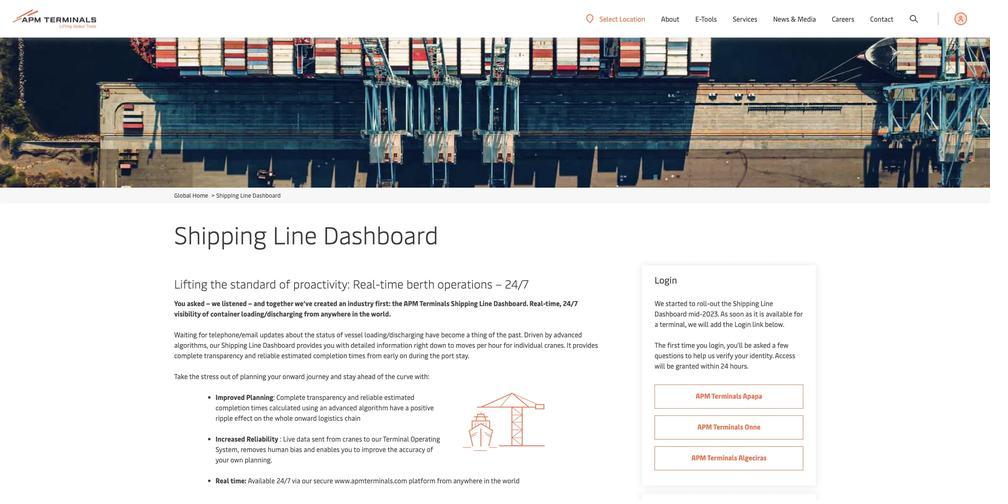 Task type: describe. For each thing, give the bounding box(es) containing it.
0 horizontal spatial be
[[667, 362, 674, 371]]

secure
[[313, 477, 333, 486]]

shipping inside we started to roll-out the shipping line dashboard mid-2023. as soon as it is available for a terminal, we will add the login link below.
[[733, 299, 759, 308]]

apm for apm terminals onne
[[697, 423, 712, 432]]

chain
[[345, 414, 361, 423]]

shipping line dashboard
[[174, 218, 438, 251]]

driven
[[524, 330, 543, 340]]

identity.
[[750, 351, 774, 361]]

transparency inside : complete transparency and reliable estimated completion times calculated using an advanced algorithm have a positive ripple effect on the whole onward logistics chain
[[307, 393, 346, 402]]

line inside we started to roll-out the shipping line dashboard mid-2023. as soon as it is available for a terminal, we will add the login link below.
[[761, 299, 773, 308]]

0 horizontal spatial –
[[206, 299, 210, 308]]

apapa
[[743, 392, 762, 401]]

an inside and together we've created an industry first: the apm terminals shipping line dashboard. real-time, 24/7 visibility of container loading/discharging from anywhere in the world.
[[339, 299, 346, 308]]

improved
[[216, 393, 245, 402]]

services
[[733, 14, 757, 23]]

waiting
[[174, 330, 197, 340]]

reliable inside the 'detailed information right down to moves per hour for individual cranes. it provides complete transparency and reliable estimated completion times from early on during the port stay.'
[[257, 351, 280, 361]]

with
[[336, 341, 349, 350]]

apm terminals apapa
[[696, 392, 762, 401]]

provides inside the 'detailed information right down to moves per hour for individual cranes. it provides complete transparency and reliable estimated completion times from early on during the port stay.'
[[573, 341, 598, 350]]

loading/discharging inside waiting for telephone/email updates about the status of vessel loading/discharging have become a thing of the past. driven by advanced algorithms, our shipping line dashboard provides you with
[[365, 330, 424, 340]]

the down industry
[[359, 310, 370, 319]]

complete
[[277, 393, 305, 402]]

dashboard inside waiting for telephone/email updates about the status of vessel loading/discharging have become a thing of the past. driven by advanced algorithms, our shipping line dashboard provides you with
[[263, 341, 295, 350]]

the
[[655, 341, 666, 350]]

shipping inside waiting for telephone/email updates about the status of vessel loading/discharging have become a thing of the past. driven by advanced algorithms, our shipping line dashboard provides you with
[[221, 341, 247, 350]]

real-
[[353, 276, 380, 292]]

have inside : complete transparency and reliable estimated completion times calculated using an advanced algorithm have a positive ripple effect on the whole onward logistics chain
[[390, 404, 404, 413]]

first
[[667, 341, 680, 350]]

the up you asked – we listened –
[[210, 276, 227, 292]]

of inside and together we've created an industry first: the apm terminals shipping line dashboard. real-time, 24/7 visibility of container loading/discharging from anywhere in the world.
[[202, 310, 209, 319]]

to up improve
[[364, 435, 370, 444]]

operating
[[411, 435, 440, 444]]

the up hour
[[497, 330, 507, 340]]

global home > shipping line dashboard
[[174, 192, 281, 200]]

an inside : complete transparency and reliable estimated completion times calculated using an advanced algorithm have a positive ripple effect on the whole onward logistics chain
[[320, 404, 327, 413]]

available
[[766, 310, 792, 319]]

platform
[[409, 477, 435, 486]]

shipping line dashboard image
[[0, 38, 990, 188]]

of up together
[[279, 276, 290, 292]]

within
[[701, 362, 719, 371]]

loading/discharging inside and together we've created an industry first: the apm terminals shipping line dashboard. real-time, 24/7 visibility of container loading/discharging from anywhere in the world.
[[241, 310, 303, 319]]

soon
[[730, 310, 744, 319]]

about
[[661, 14, 680, 23]]

our inside : live data sent from cranes to our terminal operating system, removes human bias and enables you to improve the accuracy of your own planning.
[[372, 435, 382, 444]]

removes
[[241, 445, 266, 455]]

: for complete
[[273, 393, 275, 402]]

for inside waiting for telephone/email updates about the status of vessel loading/discharging have become a thing of the past. driven by advanced algorithms, our shipping line dashboard provides you with
[[199, 330, 207, 340]]

help
[[693, 351, 706, 361]]

services button
[[733, 0, 757, 38]]

from inside and together we've created an industry first: the apm terminals shipping line dashboard. real-time, 24/7 visibility of container loading/discharging from anywhere in the world.
[[304, 310, 319, 319]]

a inside we started to roll-out the shipping line dashboard mid-2023. as soon as it is available for a terminal, we will add the login link below.
[[655, 320, 658, 329]]

the up the as
[[721, 299, 732, 308]]

shipping right >
[[216, 192, 239, 200]]

2023.
[[703, 310, 719, 319]]

0 horizontal spatial out
[[220, 372, 230, 381]]

and inside the 'detailed information right down to moves per hour for individual cranes. it provides complete transparency and reliable estimated completion times from early on during the port stay.'
[[245, 351, 256, 361]]

curve
[[397, 372, 413, 381]]

onward inside : complete transparency and reliable estimated completion times calculated using an advanced algorithm have a positive ripple effect on the whole onward logistics chain
[[295, 414, 317, 423]]

careers
[[832, 14, 854, 23]]

e-
[[695, 14, 701, 23]]

world
[[503, 477, 520, 486]]

from inside : live data sent from cranes to our terminal operating system, removes human bias and enables you to improve the accuracy of your own planning.
[[326, 435, 341, 444]]

moves
[[456, 341, 475, 350]]

apm terminals algeciras
[[691, 454, 767, 463]]

reliability
[[247, 435, 278, 444]]

completion inside the 'detailed information right down to moves per hour for individual cranes. it provides complete transparency and reliable estimated completion times from early on during the port stay.'
[[313, 351, 347, 361]]

login,
[[709, 341, 725, 350]]

operations
[[438, 276, 493, 292]]

cranes.
[[544, 341, 565, 350]]

bias
[[290, 445, 302, 455]]

transparency inside the 'detailed information right down to moves per hour for individual cranes. it provides complete transparency and reliable estimated completion times from early on during the port stay.'
[[204, 351, 243, 361]]

: for live
[[280, 435, 282, 444]]

0 horizontal spatial time
[[380, 276, 404, 292]]

&
[[791, 14, 796, 23]]

improved planning
[[216, 393, 273, 402]]

terminal,
[[660, 320, 687, 329]]

a inside the first time you login, you'll be asked a few questions to help us verify your identity. access will be granted within 24 hours.
[[772, 341, 776, 350]]

calculated
[[269, 404, 300, 413]]

for inside we started to roll-out the shipping line dashboard mid-2023. as soon as it is available for a terminal, we will add the login link below.
[[794, 310, 803, 319]]

the right 'take'
[[189, 372, 199, 381]]

the inside : complete transparency and reliable estimated completion times calculated using an advanced algorithm have a positive ripple effect on the whole onward logistics chain
[[263, 414, 273, 423]]

provides inside waiting for telephone/email updates about the status of vessel loading/discharging have become a thing of the past. driven by advanced algorithms, our shipping line dashboard provides you with
[[297, 341, 322, 350]]

global
[[174, 192, 191, 200]]

on inside the 'detailed information right down to moves per hour for individual cranes. it provides complete transparency and reliable estimated completion times from early on during the port stay.'
[[400, 351, 407, 361]]

e-tools button
[[695, 0, 717, 38]]

own
[[230, 456, 243, 465]]

onne
[[745, 423, 761, 432]]

careers button
[[832, 0, 854, 38]]

the right first:
[[392, 299, 402, 308]]

dashboard inside we started to roll-out the shipping line dashboard mid-2023. as soon as it is available for a terminal, we will add the login link below.
[[655, 310, 687, 319]]

started
[[666, 299, 688, 308]]

dashboard. real-
[[494, 299, 546, 308]]

2 horizontal spatial –
[[495, 276, 502, 292]]

your inside : live data sent from cranes to our terminal operating system, removes human bias and enables you to improve the accuracy of your own planning.
[[216, 456, 229, 465]]

for inside the 'detailed information right down to moves per hour for individual cranes. it provides complete transparency and reliable estimated completion times from early on during the port stay.'
[[504, 341, 512, 350]]

a inside : complete transparency and reliable estimated completion times calculated using an advanced algorithm have a positive ripple effect on the whole onward logistics chain
[[405, 404, 409, 413]]

have inside waiting for telephone/email updates about the status of vessel loading/discharging have become a thing of the past. driven by advanced algorithms, our shipping line dashboard provides you with
[[425, 330, 439, 340]]

the first time you login, you'll be asked a few questions to help us verify your identity. access will be granted within 24 hours.
[[655, 341, 795, 371]]

asked inside the first time you login, you'll be asked a few questions to help us verify your identity. access will be granted within 24 hours.
[[753, 341, 771, 350]]

logistics
[[318, 414, 343, 423]]

human
[[268, 445, 289, 455]]

shipping inside and together we've created an industry first: the apm terminals shipping line dashboard. real-time, 24/7 visibility of container loading/discharging from anywhere in the world.
[[451, 299, 478, 308]]

journey
[[307, 372, 329, 381]]

planning.
[[245, 456, 272, 465]]

out inside we started to roll-out the shipping line dashboard mid-2023. as soon as it is available for a terminal, we will add the login link below.
[[710, 299, 720, 308]]

1 horizontal spatial –
[[248, 299, 252, 308]]

we started to roll-out the shipping line dashboard mid-2023. as soon as it is available for a terminal, we will add the login link below.
[[655, 299, 803, 329]]

the inside : live data sent from cranes to our terminal operating system, removes human bias and enables you to improve the accuracy of your own planning.
[[387, 445, 397, 455]]

we've
[[295, 299, 312, 308]]

you inside : live data sent from cranes to our terminal operating system, removes human bias and enables you to improve the accuracy of your own planning.
[[341, 445, 352, 455]]

planning
[[246, 393, 273, 402]]

from right 'platform'
[[437, 477, 452, 486]]

select location button
[[586, 14, 645, 23]]

news & media button
[[773, 0, 816, 38]]

24
[[721, 362, 729, 371]]

estimated inside the 'detailed information right down to moves per hour for individual cranes. it provides complete transparency and reliable estimated completion times from early on during the port stay.'
[[281, 351, 312, 361]]

and inside and together we've created an industry first: the apm terminals shipping line dashboard. real-time, 24/7 visibility of container loading/discharging from anywhere in the world.
[[254, 299, 265, 308]]

to inside the first time you login, you'll be asked a few questions to help us verify your identity. access will be granted within 24 hours.
[[685, 351, 692, 361]]

standard
[[230, 276, 276, 292]]

apm for apm terminals algeciras
[[691, 454, 706, 463]]

algorithms,
[[174, 341, 208, 350]]

advanced inside waiting for telephone/email updates about the status of vessel loading/discharging have become a thing of the past. driven by advanced algorithms, our shipping line dashboard provides you with
[[554, 330, 582, 340]]

your inside the first time you login, you'll be asked a few questions to help us verify your identity. access will be granted within 24 hours.
[[735, 351, 748, 361]]

tools
[[701, 14, 717, 23]]

granted
[[676, 362, 699, 371]]

reliable inside : complete transparency and reliable estimated completion times calculated using an advanced algorithm have a positive ripple effect on the whole onward logistics chain
[[360, 393, 383, 402]]

you asked – we listened –
[[174, 299, 254, 308]]

to down cranes
[[354, 445, 360, 455]]

1 horizontal spatial our
[[302, 477, 312, 486]]

available
[[248, 477, 275, 486]]

verify
[[716, 351, 733, 361]]

data
[[297, 435, 310, 444]]

to inside we started to roll-out the shipping line dashboard mid-2023. as soon as it is available for a terminal, we will add the login link below.
[[689, 299, 695, 308]]

it
[[754, 310, 758, 319]]

information
[[377, 341, 412, 350]]

our inside waiting for telephone/email updates about the status of vessel loading/discharging have become a thing of the past. driven by advanced algorithms, our shipping line dashboard provides you with
[[210, 341, 220, 350]]

mid-
[[688, 310, 703, 319]]

anywhere inside and together we've created an industry first: the apm terminals shipping line dashboard. real-time, 24/7 visibility of container loading/discharging from anywhere in the world.
[[321, 310, 351, 319]]

per
[[477, 341, 487, 350]]

a inside waiting for telephone/email updates about the status of vessel loading/discharging have become a thing of the past. driven by advanced algorithms, our shipping line dashboard provides you with
[[466, 330, 470, 340]]

line inside waiting for telephone/email updates about the status of vessel loading/discharging have become a thing of the past. driven by advanced algorithms, our shipping line dashboard provides you with
[[249, 341, 261, 350]]

via
[[292, 477, 300, 486]]

the down the as
[[723, 320, 733, 329]]

and inside : complete transparency and reliable estimated completion times calculated using an advanced algorithm have a positive ripple effect on the whole onward logistics chain
[[348, 393, 359, 402]]

is
[[760, 310, 764, 319]]



Task type: vqa. For each thing, say whether or not it's contained in the screenshot.
completion inside the the detailed information right down to moves per hour for individual cranes. It provides complete transparency and reliable estimated completion times from early on during the port stay.
yes



Task type: locate. For each thing, give the bounding box(es) containing it.
– up the dashboard. real-
[[495, 276, 502, 292]]

stay.
[[456, 351, 470, 361]]

1 vertical spatial have
[[390, 404, 404, 413]]

become
[[441, 330, 465, 340]]

completion inside : complete transparency and reliable estimated completion times calculated using an advanced algorithm have a positive ripple effect on the whole onward logistics chain
[[216, 404, 250, 413]]

completion down improved
[[216, 404, 250, 413]]

2 horizontal spatial you
[[697, 341, 707, 350]]

your up hours. on the bottom of page
[[735, 351, 748, 361]]

24/7 up the dashboard. real-
[[505, 276, 529, 292]]

to up granted
[[685, 351, 692, 361]]

first:
[[375, 299, 391, 308]]

port
[[441, 351, 454, 361]]

to down become
[[448, 341, 454, 350]]

apm terminals algeciras link
[[655, 447, 803, 471]]

apm for apm terminals apapa
[[696, 392, 710, 401]]

roll-
[[697, 299, 710, 308]]

visibility
[[174, 310, 201, 319]]

algeciras
[[739, 454, 767, 463]]

1 vertical spatial login
[[735, 320, 751, 329]]

2 vertical spatial your
[[216, 456, 229, 465]]

the left whole on the left of page
[[263, 414, 273, 423]]

ahead
[[357, 372, 376, 381]]

past.
[[508, 330, 523, 340]]

1 vertical spatial on
[[254, 414, 262, 423]]

terminals for apm terminals apapa
[[712, 392, 742, 401]]

0 horizontal spatial :
[[273, 393, 275, 402]]

system,
[[216, 445, 239, 455]]

to inside the 'detailed information right down to moves per hour for individual cranes. it provides complete transparency and reliable estimated completion times from early on during the port stay.'
[[448, 341, 454, 350]]

asked up identity.
[[753, 341, 771, 350]]

during
[[409, 351, 428, 361]]

of left planning
[[232, 372, 239, 381]]

your down system,
[[216, 456, 229, 465]]

time inside the first time you login, you'll be asked a few questions to help us verify your identity. access will be granted within 24 hours.
[[681, 341, 695, 350]]

a left positive
[[405, 404, 409, 413]]

0 horizontal spatial we
[[212, 299, 220, 308]]

0 horizontal spatial login
[[655, 274, 677, 287]]

by
[[545, 330, 552, 340]]

our down telephone/email
[[210, 341, 220, 350]]

advanced inside : complete transparency and reliable estimated completion times calculated using an advanced algorithm have a positive ripple effect on the whole onward logistics chain
[[329, 404, 357, 413]]

time
[[380, 276, 404, 292], [681, 341, 695, 350]]

1 vertical spatial 24/7
[[563, 299, 578, 308]]

shipping up as
[[733, 299, 759, 308]]

terminals left apapa
[[712, 392, 742, 401]]

the
[[210, 276, 227, 292], [392, 299, 402, 308], [721, 299, 732, 308], [359, 310, 370, 319], [723, 320, 733, 329], [305, 330, 315, 340], [497, 330, 507, 340], [430, 351, 440, 361], [189, 372, 199, 381], [385, 372, 395, 381], [263, 414, 273, 423], [387, 445, 397, 455], [491, 477, 501, 486]]

about
[[286, 330, 303, 340]]

1 provides from the left
[[297, 341, 322, 350]]

will
[[698, 320, 709, 329], [655, 362, 665, 371]]

1 horizontal spatial for
[[504, 341, 512, 350]]

estimated
[[281, 351, 312, 361], [384, 393, 414, 402]]

to up mid-
[[689, 299, 695, 308]]

estimated inside : complete transparency and reliable estimated completion times calculated using an advanced algorithm have a positive ripple effect on the whole onward logistics chain
[[384, 393, 414, 402]]

of down you asked – we listened –
[[202, 310, 209, 319]]

0 horizontal spatial loading/discharging
[[241, 310, 303, 319]]

time right 'first'
[[681, 341, 695, 350]]

few
[[777, 341, 789, 350]]

2 horizontal spatial 24/7
[[563, 299, 578, 308]]

1 horizontal spatial asked
[[753, 341, 771, 350]]

loading/discharging up information
[[365, 330, 424, 340]]

and up 'chain'
[[348, 393, 359, 402]]

e-tools
[[695, 14, 717, 23]]

time:
[[230, 477, 247, 486]]

24/7 left via
[[277, 477, 290, 486]]

for up algorithms,
[[199, 330, 207, 340]]

: complete transparency and reliable estimated completion times calculated using an advanced algorithm have a positive ripple effect on the whole onward logistics chain
[[216, 393, 434, 423]]

terminal
[[383, 435, 409, 444]]

apm terminals onne
[[697, 423, 761, 432]]

detailed information right down to moves per hour for individual cranes. it provides complete transparency and reliable estimated completion times from early on during the port stay.
[[174, 341, 598, 361]]

2 provides from the left
[[573, 341, 598, 350]]

for right available
[[794, 310, 803, 319]]

be right you'll
[[744, 341, 752, 350]]

1 horizontal spatial you
[[341, 445, 352, 455]]

1 horizontal spatial will
[[698, 320, 709, 329]]

have right algorithm
[[390, 404, 404, 413]]

increased reliability
[[216, 435, 278, 444]]

1 vertical spatial be
[[667, 362, 674, 371]]

the left world
[[491, 477, 501, 486]]

provides right "it"
[[573, 341, 598, 350]]

2 vertical spatial our
[[302, 477, 312, 486]]

www.apmterminals.com
[[335, 477, 407, 486]]

global home link
[[174, 192, 208, 200]]

you down cranes
[[341, 445, 352, 455]]

1 vertical spatial transparency
[[307, 393, 346, 402]]

0 vertical spatial an
[[339, 299, 346, 308]]

container
[[210, 310, 240, 319]]

our up improve
[[372, 435, 382, 444]]

and left stay
[[331, 372, 342, 381]]

the right the about
[[305, 330, 315, 340]]

created
[[314, 299, 337, 308]]

your right planning
[[268, 372, 281, 381]]

terminals for apm terminals algeciras
[[707, 454, 737, 463]]

add
[[710, 320, 722, 329]]

live
[[283, 435, 295, 444]]

1 horizontal spatial anywhere
[[453, 477, 482, 486]]

1 horizontal spatial estimated
[[384, 393, 414, 402]]

increased
[[216, 435, 245, 444]]

using
[[302, 404, 318, 413]]

1 vertical spatial estimated
[[384, 393, 414, 402]]

0 horizontal spatial completion
[[216, 404, 250, 413]]

time up first:
[[380, 276, 404, 292]]

an right created
[[339, 299, 346, 308]]

1 vertical spatial out
[[220, 372, 230, 381]]

0 horizontal spatial anywhere
[[321, 310, 351, 319]]

you up help at the bottom right
[[697, 341, 707, 350]]

apm inside apm terminals apapa link
[[696, 392, 710, 401]]

1 horizontal spatial completion
[[313, 351, 347, 361]]

0 horizontal spatial asked
[[187, 299, 205, 308]]

real
[[216, 477, 229, 486]]

select location
[[599, 14, 645, 23]]

we inside we started to roll-out the shipping line dashboard mid-2023. as soon as it is available for a terminal, we will add the login link below.
[[688, 320, 697, 329]]

out up 2023.
[[710, 299, 720, 308]]

0 horizontal spatial provides
[[297, 341, 322, 350]]

1 vertical spatial time
[[681, 341, 695, 350]]

0 vertical spatial your
[[735, 351, 748, 361]]

from inside the 'detailed information right down to moves per hour for individual cranes. it provides complete transparency and reliable estimated completion times from early on during the port stay.'
[[367, 351, 382, 361]]

1 horizontal spatial login
[[735, 320, 751, 329]]

login inside we started to roll-out the shipping line dashboard mid-2023. as soon as it is available for a terminal, we will add the login link below.
[[735, 320, 751, 329]]

on inside : complete transparency and reliable estimated completion times calculated using an advanced algorithm have a positive ripple effect on the whole onward logistics chain
[[254, 414, 262, 423]]

take
[[174, 372, 188, 381]]

0 horizontal spatial an
[[320, 404, 327, 413]]

our
[[210, 341, 220, 350], [372, 435, 382, 444], [302, 477, 312, 486]]

0 vertical spatial login
[[655, 274, 677, 287]]

: left live at the bottom left of the page
[[280, 435, 282, 444]]

hour
[[488, 341, 502, 350]]

0 horizontal spatial you
[[324, 341, 334, 350]]

0 vertical spatial estimated
[[281, 351, 312, 361]]

for right hour
[[504, 341, 512, 350]]

in left world
[[484, 477, 489, 486]]

shipping down global home > shipping line dashboard
[[174, 218, 267, 251]]

1 vertical spatial reliable
[[360, 393, 383, 402]]

we down mid-
[[688, 320, 697, 329]]

0 vertical spatial our
[[210, 341, 220, 350]]

questions
[[655, 351, 684, 361]]

reliable down updates
[[257, 351, 280, 361]]

0 horizontal spatial reliable
[[257, 351, 280, 361]]

stay
[[343, 372, 356, 381]]

news & media
[[773, 14, 816, 23]]

0 vertical spatial anywhere
[[321, 310, 351, 319]]

early
[[383, 351, 398, 361]]

in inside and together we've created an industry first: the apm terminals shipping line dashboard. real-time, 24/7 visibility of container loading/discharging from anywhere in the world.
[[352, 310, 358, 319]]

2 horizontal spatial our
[[372, 435, 382, 444]]

will left "add"
[[698, 320, 709, 329]]

0 vertical spatial reliable
[[257, 351, 280, 361]]

1 horizontal spatial :
[[280, 435, 282, 444]]

– right listened
[[248, 299, 252, 308]]

a up "moves"
[[466, 330, 470, 340]]

completion
[[313, 351, 347, 361], [216, 404, 250, 413]]

shipping
[[216, 192, 239, 200], [174, 218, 267, 251], [451, 299, 478, 308], [733, 299, 759, 308], [221, 341, 247, 350]]

1 vertical spatial loading/discharging
[[365, 330, 424, 340]]

1 vertical spatial anywhere
[[453, 477, 482, 486]]

1 vertical spatial your
[[268, 372, 281, 381]]

from down detailed
[[367, 351, 382, 361]]

you inside waiting for telephone/email updates about the status of vessel loading/discharging have become a thing of the past. driven by advanced algorithms, our shipping line dashboard provides you with
[[324, 341, 334, 350]]

1 vertical spatial :
[[280, 435, 282, 444]]

and enables
[[304, 445, 340, 455]]

berth
[[407, 276, 435, 292]]

shipping down operations
[[451, 299, 478, 308]]

1 horizontal spatial transparency
[[307, 393, 346, 402]]

times down detailed
[[349, 351, 365, 361]]

: inside : live data sent from cranes to our terminal operating system, removes human bias and enables you to improve the accuracy of your own planning.
[[280, 435, 282, 444]]

provides down the about
[[297, 341, 322, 350]]

and left together
[[254, 299, 265, 308]]

in down industry
[[352, 310, 358, 319]]

0 vertical spatial on
[[400, 351, 407, 361]]

1 vertical spatial for
[[199, 330, 207, 340]]

1 horizontal spatial 24/7
[[505, 276, 529, 292]]

home
[[192, 192, 208, 200]]

you'll
[[727, 341, 743, 350]]

terminals inside and together we've created an industry first: the apm terminals shipping line dashboard. real-time, 24/7 visibility of container loading/discharging from anywhere in the world.
[[420, 299, 450, 308]]

from down 'we've'
[[304, 310, 319, 319]]

terminals down berth
[[420, 299, 450, 308]]

0 horizontal spatial advanced
[[329, 404, 357, 413]]

we up container
[[212, 299, 220, 308]]

times inside : complete transparency and reliable estimated completion times calculated using an advanced algorithm have a positive ripple effect on the whole onward logistics chain
[[251, 404, 268, 413]]

0 horizontal spatial times
[[251, 404, 268, 413]]

the down down
[[430, 351, 440, 361]]

24/7 inside and together we've created an industry first: the apm terminals shipping line dashboard. real-time, 24/7 visibility of container loading/discharging from anywhere in the world.
[[563, 299, 578, 308]]

apm inside and together we've created an industry first: the apm terminals shipping line dashboard. real-time, 24/7 visibility of container loading/discharging from anywhere in the world.
[[404, 299, 418, 308]]

estimated down the curve
[[384, 393, 414, 402]]

to
[[689, 299, 695, 308], [448, 341, 454, 350], [685, 351, 692, 361], [364, 435, 370, 444], [354, 445, 360, 455]]

asked up visibility
[[187, 299, 205, 308]]

ripple
[[216, 414, 233, 423]]

out right stress
[[220, 372, 230, 381]]

an up logistics
[[320, 404, 327, 413]]

: inside : complete transparency and reliable estimated completion times calculated using an advanced algorithm have a positive ripple effect on the whole onward logistics chain
[[273, 393, 275, 402]]

– left listened
[[206, 299, 210, 308]]

0 vertical spatial times
[[349, 351, 365, 361]]

a left terminal,
[[655, 320, 658, 329]]

terminals left algeciras
[[707, 454, 737, 463]]

1 horizontal spatial in
[[484, 477, 489, 486]]

onward up the complete at the left of the page
[[283, 372, 305, 381]]

0 vertical spatial have
[[425, 330, 439, 340]]

will down questions
[[655, 362, 665, 371]]

will inside we started to roll-out the shipping line dashboard mid-2023. as soon as it is available for a terminal, we will add the login link below.
[[698, 320, 709, 329]]

1 vertical spatial an
[[320, 404, 327, 413]]

1 vertical spatial completion
[[216, 404, 250, 413]]

1 vertical spatial will
[[655, 362, 665, 371]]

proactivity:
[[293, 276, 350, 292]]

apm picto ship port crane image
[[448, 393, 561, 452]]

loading/discharging down together
[[241, 310, 303, 319]]

apm inside apm terminals algeciras link
[[691, 454, 706, 463]]

for
[[794, 310, 803, 319], [199, 330, 207, 340], [504, 341, 512, 350]]

0 vertical spatial :
[[273, 393, 275, 402]]

apm inside apm terminals onne link
[[697, 423, 712, 432]]

0 horizontal spatial our
[[210, 341, 220, 350]]

24/7 right time,
[[563, 299, 578, 308]]

the down terminal
[[387, 445, 397, 455]]

1 horizontal spatial loading/discharging
[[365, 330, 424, 340]]

onward down using
[[295, 414, 317, 423]]

you down status
[[324, 341, 334, 350]]

0 vertical spatial advanced
[[554, 330, 582, 340]]

your
[[735, 351, 748, 361], [268, 372, 281, 381], [216, 456, 229, 465]]

a left few
[[772, 341, 776, 350]]

advanced up 'chain'
[[329, 404, 357, 413]]

2 horizontal spatial your
[[735, 351, 748, 361]]

and
[[254, 299, 265, 308], [245, 351, 256, 361], [331, 372, 342, 381], [348, 393, 359, 402]]

times
[[349, 351, 365, 361], [251, 404, 268, 413]]

login up "we"
[[655, 274, 677, 287]]

our right via
[[302, 477, 312, 486]]

1 vertical spatial we
[[688, 320, 697, 329]]

1 horizontal spatial provides
[[573, 341, 598, 350]]

1 horizontal spatial an
[[339, 299, 346, 308]]

will inside the first time you login, you'll be asked a few questions to help us verify your identity. access will be granted within 24 hours.
[[655, 362, 665, 371]]

0 vertical spatial time
[[380, 276, 404, 292]]

telephone/email
[[209, 330, 258, 340]]

of right ahead
[[377, 372, 384, 381]]

2 vertical spatial for
[[504, 341, 512, 350]]

of up with
[[337, 330, 343, 340]]

on right effect on the bottom left of page
[[254, 414, 262, 423]]

1 vertical spatial advanced
[[329, 404, 357, 413]]

advanced up "it"
[[554, 330, 582, 340]]

0 vertical spatial loading/discharging
[[241, 310, 303, 319]]

terminals for apm terminals onne
[[713, 423, 743, 432]]

0 vertical spatial onward
[[283, 372, 305, 381]]

0 vertical spatial 24/7
[[505, 276, 529, 292]]

from right sent
[[326, 435, 341, 444]]

media
[[798, 14, 816, 23]]

: up calculated
[[273, 393, 275, 402]]

1 horizontal spatial times
[[349, 351, 365, 361]]

0 vertical spatial in
[[352, 310, 358, 319]]

you inside the first time you login, you'll be asked a few questions to help us verify your identity. access will be granted within 24 hours.
[[697, 341, 707, 350]]

estimated down the about
[[281, 351, 312, 361]]

have up down
[[425, 330, 439, 340]]

0 horizontal spatial 24/7
[[277, 477, 290, 486]]

reliable up algorithm
[[360, 393, 383, 402]]

you
[[174, 299, 185, 308]]

1 horizontal spatial out
[[710, 299, 720, 308]]

location
[[620, 14, 645, 23]]

updates
[[260, 330, 284, 340]]

down
[[430, 341, 446, 350]]

on right early
[[400, 351, 407, 361]]

from
[[304, 310, 319, 319], [367, 351, 382, 361], [326, 435, 341, 444], [437, 477, 452, 486]]

of up hour
[[489, 330, 495, 340]]

the left the curve
[[385, 372, 395, 381]]

1 horizontal spatial be
[[744, 341, 752, 350]]

1 horizontal spatial your
[[268, 372, 281, 381]]

it
[[567, 341, 571, 350]]

completion down with
[[313, 351, 347, 361]]

2 vertical spatial 24/7
[[277, 477, 290, 486]]

of inside : live data sent from cranes to our terminal operating system, removes human bias and enables you to improve the accuracy of your own planning.
[[427, 445, 433, 455]]

algorithm
[[359, 404, 388, 413]]

1 vertical spatial our
[[372, 435, 382, 444]]

contact button
[[870, 0, 894, 38]]

0 vertical spatial we
[[212, 299, 220, 308]]

planning
[[240, 372, 266, 381]]

1 horizontal spatial we
[[688, 320, 697, 329]]

access
[[775, 351, 795, 361]]

1 horizontal spatial reliable
[[360, 393, 383, 402]]

the inside the 'detailed information right down to moves per hour for individual cranes. it provides complete transparency and reliable estimated completion times from early on during the port stay.'
[[430, 351, 440, 361]]

1 horizontal spatial have
[[425, 330, 439, 340]]

together
[[266, 299, 293, 308]]

1 horizontal spatial time
[[681, 341, 695, 350]]

1 vertical spatial in
[[484, 477, 489, 486]]

lifting the standard of proactivity: real-time berth operations – 24/7
[[174, 276, 529, 292]]

0 horizontal spatial in
[[352, 310, 358, 319]]

0 vertical spatial will
[[698, 320, 709, 329]]

times down planning in the left bottom of the page
[[251, 404, 268, 413]]

news
[[773, 14, 789, 23]]

0 horizontal spatial estimated
[[281, 351, 312, 361]]

>
[[212, 192, 215, 200]]

take the stress out of planning your onward journey and stay ahead of the curve with:
[[174, 372, 429, 381]]

times inside the 'detailed information right down to moves per hour for individual cranes. it provides complete transparency and reliable estimated completion times from early on during the port stay.'
[[349, 351, 365, 361]]

lifting
[[174, 276, 207, 292]]

select
[[599, 14, 618, 23]]

24/7
[[505, 276, 529, 292], [563, 299, 578, 308], [277, 477, 290, 486]]

link
[[753, 320, 763, 329]]

1 vertical spatial asked
[[753, 341, 771, 350]]

0 horizontal spatial for
[[199, 330, 207, 340]]

a
[[655, 320, 658, 329], [466, 330, 470, 340], [772, 341, 776, 350], [405, 404, 409, 413]]

transparency up using
[[307, 393, 346, 402]]

shipping down telephone/email
[[221, 341, 247, 350]]

0 horizontal spatial transparency
[[204, 351, 243, 361]]

login down soon
[[735, 320, 751, 329]]

terminals
[[420, 299, 450, 308], [712, 392, 742, 401], [713, 423, 743, 432], [707, 454, 737, 463]]

accuracy
[[399, 445, 425, 455]]

0 horizontal spatial your
[[216, 456, 229, 465]]

0 horizontal spatial have
[[390, 404, 404, 413]]

line inside and together we've created an industry first: the apm terminals shipping line dashboard. real-time, 24/7 visibility of container loading/discharging from anywhere in the world.
[[479, 299, 492, 308]]



